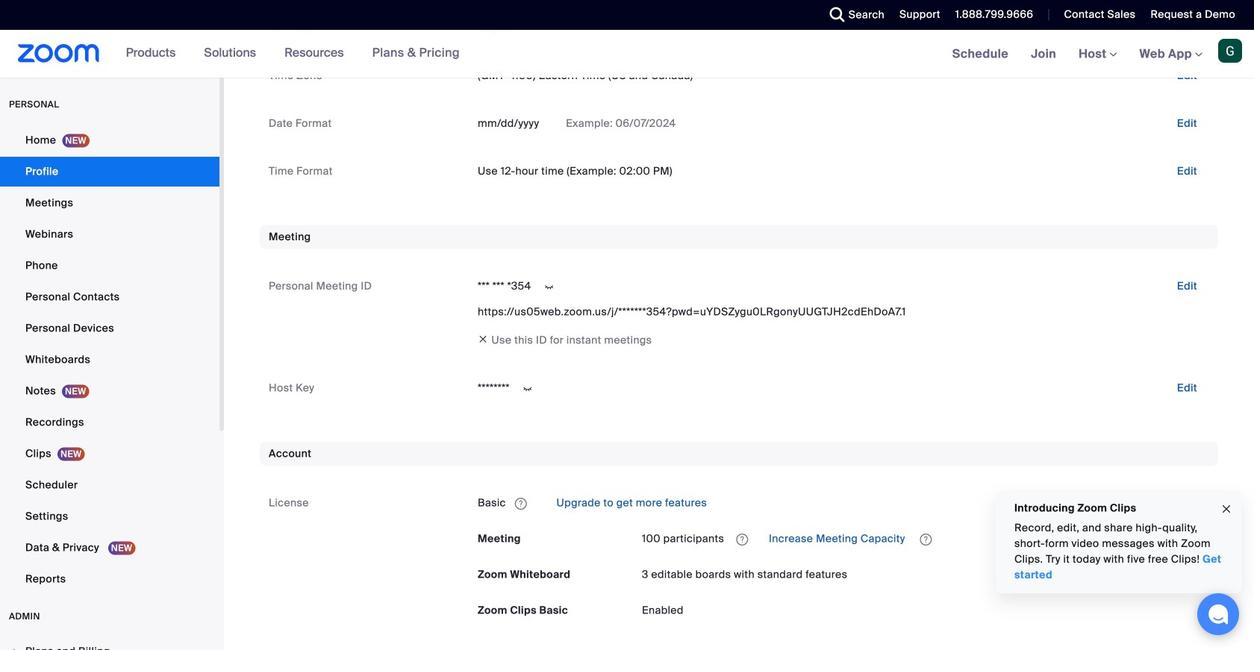 Task type: vqa. For each thing, say whether or not it's contained in the screenshot.
bottom application
yes



Task type: locate. For each thing, give the bounding box(es) containing it.
zoom logo image
[[18, 44, 100, 63]]

close image
[[1221, 501, 1233, 518]]

banner
[[0, 30, 1254, 79]]

learn more about your meeting license image
[[732, 533, 753, 546]]

menu item
[[0, 638, 220, 650]]

meetings navigation
[[941, 30, 1254, 79]]

open chat image
[[1208, 604, 1229, 625]]

1 vertical spatial application
[[642, 527, 1210, 551]]

application
[[478, 491, 1210, 515], [642, 527, 1210, 551]]



Task type: describe. For each thing, give the bounding box(es) containing it.
show host key image
[[516, 382, 540, 396]]

profile picture image
[[1219, 39, 1242, 63]]

product information navigation
[[100, 30, 471, 78]]

right image
[[10, 647, 19, 650]]

learn more about your license type image
[[514, 499, 528, 509]]

personal menu menu
[[0, 125, 220, 596]]

show personal meeting id image
[[537, 280, 561, 294]]

0 vertical spatial application
[[478, 491, 1210, 515]]



